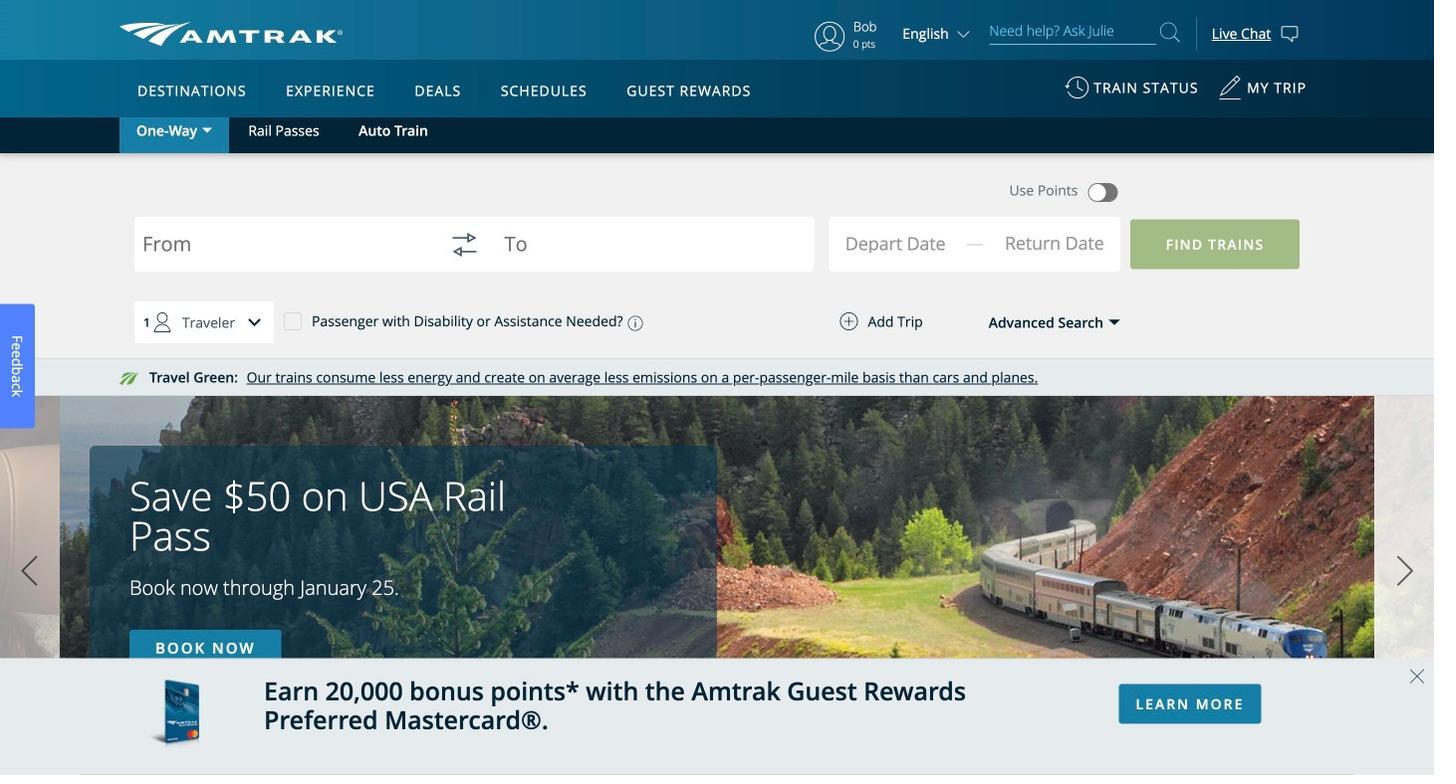 Task type: vqa. For each thing, say whether or not it's contained in the screenshot.
CA
no



Task type: locate. For each thing, give the bounding box(es) containing it.
slide 3 tab
[[680, 685, 690, 695]]

none field 'from'
[[142, 221, 425, 286]]

None checkbox
[[284, 312, 302, 330]]

To text field
[[504, 234, 786, 261]]

banner
[[0, 0, 1434, 470]]

search icon image
[[1160, 18, 1180, 46]]

more information about accessible travel requests. image
[[623, 316, 643, 331]]

click to add the number travelers and discount types image
[[235, 303, 275, 343]]

amtrak image
[[120, 22, 343, 46]]

select caret image
[[202, 128, 212, 133]]

switch departure and arrival stations. image
[[441, 221, 488, 269]]

previous image
[[14, 547, 44, 597]]

open image
[[1109, 319, 1121, 326]]

application
[[194, 176, 672, 455]]

choose a slide to display tab list
[[0, 685, 694, 695]]

regions map image
[[194, 176, 672, 455]]

Please enter your search item search field
[[989, 19, 1156, 45]]

amtrak sustains leaf icon image
[[120, 373, 139, 385]]

None field
[[142, 221, 425, 286], [504, 221, 786, 286], [849, 222, 987, 272], [849, 222, 987, 272]]

plus icon image
[[840, 313, 858, 331]]



Task type: describe. For each thing, give the bounding box(es) containing it.
slide 1 tab
[[644, 685, 654, 695]]

passenger image
[[142, 303, 182, 343]]

slide 2 tab
[[662, 685, 672, 695]]

next image
[[1391, 547, 1420, 597]]

From text field
[[142, 234, 425, 261]]

amtrak guest rewards preferred mastercard image
[[149, 680, 199, 755]]

none field to
[[504, 221, 786, 286]]



